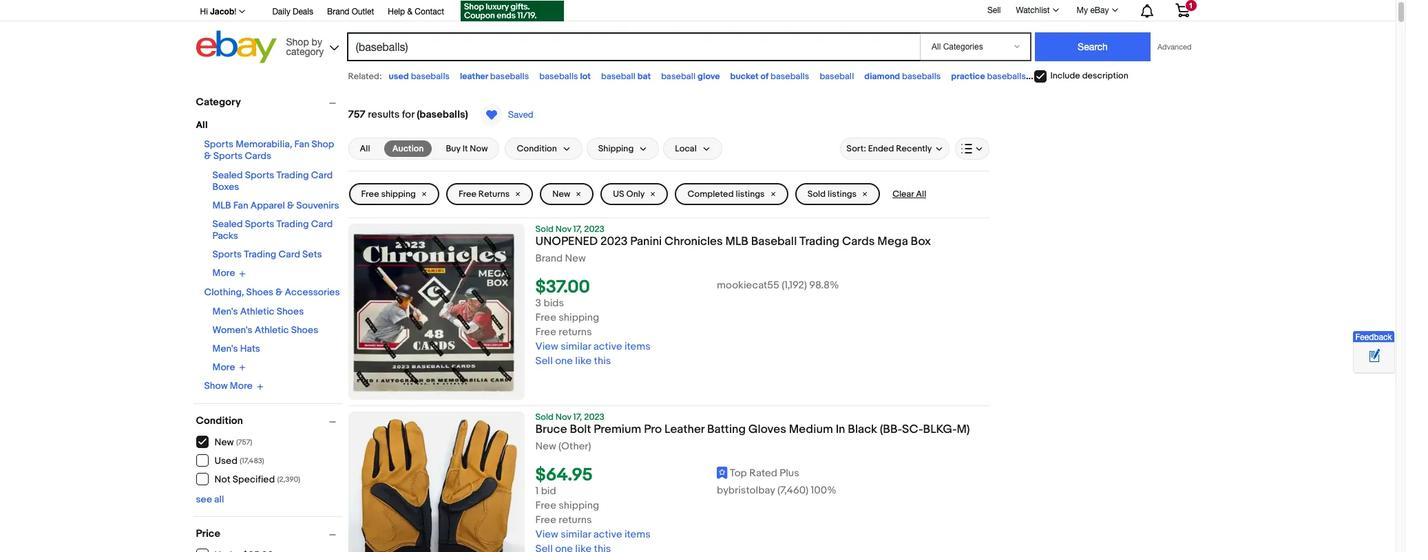 Task type: locate. For each thing, give the bounding box(es) containing it.
1 vertical spatial 17,
[[574, 412, 582, 423]]

listings down the sort:
[[828, 189, 857, 200]]

card up souvenirs
[[311, 169, 333, 181]]

1 vertical spatial sold
[[536, 224, 554, 235]]

0 horizontal spatial listings
[[736, 189, 765, 200]]

2023 inside sold  nov 17, 2023 bruce bolt premium pro leather batting gloves medium in black (bb-sc-blkg-m) new (other)
[[584, 412, 605, 423]]

mlb inside sold  nov 17, 2023 unopened 2023 panini chronicles mlb baseball trading cards mega box brand new
[[726, 235, 749, 249]]

leather
[[665, 423, 705, 437]]

baseballs right rawlings
[[1073, 71, 1111, 82]]

0 vertical spatial more button
[[213, 267, 246, 279]]

1 vertical spatial condition button
[[196, 414, 342, 428]]

more button up show more
[[213, 361, 246, 373]]

baseballs left lot
[[540, 71, 578, 82]]

now
[[470, 143, 488, 154]]

1 horizontal spatial mlb
[[726, 235, 749, 249]]

1 horizontal spatial 1
[[1189, 1, 1194, 10]]

2 returns from the top
[[559, 514, 592, 527]]

auction
[[393, 143, 424, 154]]

2023 left panini
[[601, 235, 628, 249]]

2023
[[584, 224, 605, 235], [601, 235, 628, 249], [584, 412, 605, 423]]

0 vertical spatial condition
[[517, 143, 557, 154]]

used (17,483)
[[215, 455, 264, 467]]

sell left 'watchlist'
[[988, 5, 1001, 15]]

men's down 'women's'
[[213, 343, 238, 354]]

2 view from the top
[[536, 529, 559, 542]]

1 horizontal spatial sell
[[988, 5, 1001, 15]]

nov for $37.00
[[556, 224, 572, 235]]

see
[[196, 494, 212, 505]]

sports down packs
[[213, 249, 242, 260]]

rawlings baseballs
[[1037, 71, 1111, 82]]

1 vertical spatial more button
[[213, 361, 246, 373]]

items
[[625, 340, 651, 354], [625, 529, 651, 542]]

17,
[[574, 224, 582, 235], [574, 412, 582, 423]]

2 baseballs from the left
[[490, 71, 529, 82]]

fan down the boxes
[[233, 200, 248, 212]]

shipping down bids on the bottom
[[559, 312, 600, 325]]

contact
[[415, 7, 444, 17]]

view similar active items link down bid
[[536, 529, 651, 542]]

show
[[204, 380, 228, 392]]

condition button up (757)
[[196, 414, 342, 428]]

baseball left diamond at the right top of the page
[[820, 71, 855, 82]]

0 horizontal spatial sell
[[536, 355, 553, 368]]

1 inside account navigation
[[1189, 1, 1194, 10]]

sports down apparel at the left top
[[245, 218, 274, 230]]

athletic down men's athletic shoes link
[[255, 324, 289, 336]]

2 nov from the top
[[556, 412, 572, 423]]

returns down $64.95
[[559, 514, 592, 527]]

mlb fan apparel & souvenirs link
[[213, 200, 339, 212]]

shoes down accessories
[[291, 324, 318, 336]]

sell left one
[[536, 355, 553, 368]]

1 vertical spatial shipping
[[559, 312, 600, 325]]

1 similar from the top
[[561, 340, 591, 354]]

2 17, from the top
[[574, 412, 582, 423]]

1 active from the top
[[594, 340, 623, 354]]

view similar active items link
[[536, 340, 651, 354], [536, 529, 651, 542]]

1 items from the top
[[625, 340, 651, 354]]

2 vertical spatial more
[[230, 380, 253, 392]]

none submit inside shop by category banner
[[1036, 32, 1151, 61]]

more button
[[213, 267, 246, 279], [213, 361, 246, 373]]

1 vertical spatial items
[[625, 529, 651, 542]]

hi jacob !
[[200, 6, 237, 17]]

1 17, from the top
[[574, 224, 582, 235]]

listings right completed
[[736, 189, 765, 200]]

show more
[[204, 380, 253, 392]]

0 vertical spatial view similar active items link
[[536, 340, 651, 354]]

0 horizontal spatial cards
[[245, 150, 271, 162]]

category
[[196, 96, 241, 109]]

0 vertical spatial 1
[[1189, 1, 1194, 10]]

shop
[[286, 36, 309, 47], [312, 138, 334, 150]]

more up clothing,
[[213, 267, 235, 279]]

1 up the advanced at right
[[1189, 1, 1194, 10]]

all down the 757
[[360, 143, 370, 154]]

1 more button from the top
[[213, 267, 246, 279]]

view down "1 bid"
[[536, 529, 559, 542]]

baseball left glove
[[662, 71, 696, 82]]

1 vertical spatial sell
[[536, 355, 553, 368]]

0 vertical spatial nov
[[556, 224, 572, 235]]

sold inside sold  nov 17, 2023 bruce bolt premium pro leather batting gloves medium in black (bb-sc-blkg-m) new (other)
[[536, 412, 554, 423]]

1 view from the top
[[536, 340, 559, 354]]

2 sealed from the top
[[213, 218, 243, 230]]

0 vertical spatial cards
[[245, 150, 271, 162]]

trading down sports memorabilia, fan shop & sports cards link
[[277, 169, 309, 181]]

more right show
[[230, 380, 253, 392]]

0 horizontal spatial all
[[196, 119, 208, 131]]

0 vertical spatial shop
[[286, 36, 309, 47]]

1 sealed from the top
[[213, 169, 243, 181]]

all
[[214, 494, 224, 505]]

similar up sell one like this link
[[561, 340, 591, 354]]

more for first more button
[[213, 267, 235, 279]]

2 vertical spatial sold
[[536, 412, 554, 423]]

auction link
[[384, 141, 432, 157]]

1 vertical spatial condition
[[196, 414, 243, 428]]

0 horizontal spatial mlb
[[213, 200, 231, 212]]

0 horizontal spatial shop
[[286, 36, 309, 47]]

listing options selector. list view selected. image
[[961, 143, 984, 154]]

returns up sell one like this link
[[559, 326, 592, 339]]

7 baseballs from the left
[[1073, 71, 1111, 82]]

baseballs for used baseballs
[[411, 71, 450, 82]]

practice baseballs
[[952, 71, 1027, 82]]

0 horizontal spatial fan
[[233, 200, 248, 212]]

(1,192)
[[782, 279, 807, 292]]

unopened 2023 panini chronicles mlb baseball trading cards mega box link
[[536, 235, 990, 253]]

of
[[761, 71, 769, 82]]

2 horizontal spatial baseball
[[820, 71, 855, 82]]

returns
[[559, 326, 592, 339], [559, 514, 592, 527]]

1 horizontal spatial all
[[360, 143, 370, 154]]

similar down $64.95
[[561, 529, 591, 542]]

2 vertical spatial shipping
[[559, 500, 600, 513]]

include
[[1051, 70, 1081, 81]]

cards left mega
[[843, 235, 875, 249]]

related:
[[348, 71, 382, 82]]

2 listings from the left
[[828, 189, 857, 200]]

main content
[[348, 90, 990, 553]]

sell
[[988, 5, 1001, 15], [536, 355, 553, 368]]

more button up clothing,
[[213, 267, 246, 279]]

unopened
[[536, 235, 598, 249]]

1 vertical spatial nov
[[556, 412, 572, 423]]

baseballs right used
[[411, 71, 450, 82]]

1 vertical spatial mlb
[[726, 235, 749, 249]]

0 vertical spatial fan
[[295, 138, 310, 150]]

1 horizontal spatial condition
[[517, 143, 557, 154]]

1 vertical spatial fan
[[233, 200, 248, 212]]

brand left outlet
[[327, 7, 350, 17]]

2 similar from the top
[[561, 529, 591, 542]]

0 vertical spatial similar
[[561, 340, 591, 354]]

2 items from the top
[[625, 529, 651, 542]]

nov down new 'link'
[[556, 224, 572, 235]]

0 vertical spatial more
[[213, 267, 235, 279]]

baseballs
[[411, 71, 450, 82], [490, 71, 529, 82], [540, 71, 578, 82], [771, 71, 810, 82], [903, 71, 941, 82], [988, 71, 1027, 82], [1073, 71, 1111, 82]]

view up one
[[536, 340, 559, 354]]

0 vertical spatial men's
[[213, 306, 238, 317]]

card left the sets
[[279, 249, 300, 260]]

2 baseball from the left
[[662, 71, 696, 82]]

0 horizontal spatial condition button
[[196, 414, 342, 428]]

listings for completed listings
[[736, 189, 765, 200]]

1 left bid
[[536, 485, 539, 498]]

17, right the bruce
[[574, 412, 582, 423]]

2 active from the top
[[594, 529, 623, 542]]

2023 down new 'link'
[[584, 224, 605, 235]]

2023 for $64.95
[[584, 412, 605, 423]]

sold listings link
[[796, 183, 881, 205]]

1 baseballs from the left
[[411, 71, 450, 82]]

returns
[[479, 189, 510, 200]]

premium
[[594, 423, 642, 437]]

saved button
[[477, 103, 538, 127]]

0 vertical spatial card
[[311, 169, 333, 181]]

see all
[[196, 494, 224, 505]]

1 returns from the top
[[559, 326, 592, 339]]

3 baseball from the left
[[820, 71, 855, 82]]

buy it now link
[[438, 141, 496, 157]]

men's
[[213, 306, 238, 317], [213, 343, 238, 354]]

0 horizontal spatial brand
[[327, 7, 350, 17]]

baseballs right 'of' at the right top of page
[[771, 71, 810, 82]]

category button
[[196, 96, 342, 109]]

sold for $37.00
[[536, 224, 554, 235]]

condition up "new (757)"
[[196, 414, 243, 428]]

feedback
[[1356, 333, 1393, 343]]

0 horizontal spatial 1
[[536, 485, 539, 498]]

1 listings from the left
[[736, 189, 765, 200]]

trading down sealed sports trading card packs link
[[244, 249, 276, 260]]

1 vertical spatial brand
[[536, 252, 563, 265]]

2023 for $37.00
[[584, 224, 605, 235]]

5 baseballs from the left
[[903, 71, 941, 82]]

like
[[575, 355, 592, 368]]

1 nov from the top
[[556, 224, 572, 235]]

sort: ended recently
[[847, 143, 933, 154]]

1 vertical spatial sealed
[[213, 218, 243, 230]]

1 vertical spatial all
[[360, 143, 370, 154]]

fan inside sports memorabilia, fan shop & sports cards
[[295, 138, 310, 150]]

1 vertical spatial cards
[[843, 235, 875, 249]]

1 vertical spatial men's
[[213, 343, 238, 354]]

1 vertical spatial returns
[[559, 514, 592, 527]]

card down souvenirs
[[311, 218, 333, 230]]

2 vertical spatial card
[[279, 249, 300, 260]]

trading
[[277, 169, 309, 181], [277, 218, 309, 230], [800, 235, 840, 249], [244, 249, 276, 260]]

new down unopened at the left top of the page
[[565, 252, 586, 265]]

new up used
[[215, 437, 234, 449]]

it
[[463, 143, 468, 154]]

0 vertical spatial items
[[625, 340, 651, 354]]

0 horizontal spatial baseball
[[601, 71, 636, 82]]

view inside 'mookiecat55 (1,192) 98.8% 3 bids free shipping free returns view similar active items sell one like this'
[[536, 340, 559, 354]]

2 vertical spatial shoes
[[291, 324, 318, 336]]

mlb left baseball
[[726, 235, 749, 249]]

17, inside sold  nov 17, 2023 unopened 2023 panini chronicles mlb baseball trading cards mega box brand new
[[574, 224, 582, 235]]

nov up (other) on the left bottom of page
[[556, 412, 572, 423]]

0 vertical spatial view
[[536, 340, 559, 354]]

view inside bybristolbay (7,460) 100% free shipping free returns view similar active items
[[536, 529, 559, 542]]

&
[[407, 7, 413, 17], [204, 150, 211, 162], [287, 200, 294, 212], [276, 286, 283, 298]]

men's hats link
[[213, 343, 260, 354]]

baseballs for leather baseballs
[[490, 71, 529, 82]]

shop left all link
[[312, 138, 334, 150]]

cards inside sold  nov 17, 2023 unopened 2023 panini chronicles mlb baseball trading cards mega box brand new
[[843, 235, 875, 249]]

$64.95
[[536, 465, 593, 487]]

sealed
[[213, 169, 243, 181], [213, 218, 243, 230]]

2 more button from the top
[[213, 361, 246, 373]]

1 horizontal spatial cards
[[843, 235, 875, 249]]

brand inside sold  nov 17, 2023 unopened 2023 panini chronicles mlb baseball trading cards mega box brand new
[[536, 252, 563, 265]]

new down the bruce
[[536, 440, 557, 453]]

1 horizontal spatial baseball
[[662, 71, 696, 82]]

returns inside bybristolbay (7,460) 100% free shipping free returns view similar active items
[[559, 514, 592, 527]]

0 vertical spatial shoes
[[246, 286, 274, 298]]

advanced link
[[1151, 33, 1199, 61]]

0 vertical spatial shipping
[[381, 189, 416, 200]]

trading up 98.8%
[[800, 235, 840, 249]]

athletic
[[240, 306, 275, 317], [255, 324, 289, 336]]

1 vertical spatial shop
[[312, 138, 334, 150]]

1 horizontal spatial shop
[[312, 138, 334, 150]]

1 horizontal spatial brand
[[536, 252, 563, 265]]

top rated plus image
[[717, 467, 728, 479]]

sealed down the boxes
[[213, 218, 243, 230]]

0 vertical spatial all
[[196, 119, 208, 131]]

1 baseball from the left
[[601, 71, 636, 82]]

1 horizontal spatial listings
[[828, 189, 857, 200]]

0 vertical spatial sold
[[808, 189, 826, 200]]

all down category
[[196, 119, 208, 131]]

fan inside sealed sports trading card boxes mlb fan apparel & souvenirs sealed sports trading card packs sports trading card sets
[[233, 200, 248, 212]]

0 vertical spatial brand
[[327, 7, 350, 17]]

view similar active items link up the this
[[536, 340, 651, 354]]

0 vertical spatial mlb
[[213, 200, 231, 212]]

6 baseballs from the left
[[988, 71, 1027, 82]]

listings for sold listings
[[828, 189, 857, 200]]

baseballs right leather
[[490, 71, 529, 82]]

sold  nov 17, 2023 unopened 2023 panini chronicles mlb baseball trading cards mega box brand new
[[536, 224, 932, 265]]

local
[[675, 143, 697, 154]]

1
[[1189, 1, 1194, 10], [536, 485, 539, 498]]

sets
[[302, 249, 322, 260]]

Search for anything text field
[[349, 34, 918, 60]]

sports trading card sets link
[[213, 249, 322, 260]]

1 vertical spatial view similar active items link
[[536, 529, 651, 542]]

nov inside sold  nov 17, 2023 unopened 2023 panini chronicles mlb baseball trading cards mega box brand new
[[556, 224, 572, 235]]

free shipping link
[[349, 183, 440, 205]]

shoes up men's athletic shoes link
[[246, 286, 274, 298]]

cards up sealed sports trading card boxes link at the top left of page
[[245, 150, 271, 162]]

athletic up women's athletic shoes link
[[240, 306, 275, 317]]

boxes
[[213, 181, 239, 193]]

1 horizontal spatial condition button
[[505, 138, 583, 160]]

baseballs for rawlings baseballs
[[1073, 71, 1111, 82]]

2 view similar active items link from the top
[[536, 529, 651, 542]]

mlb down the boxes
[[213, 200, 231, 212]]

1 vertical spatial more
[[213, 362, 235, 373]]

shoes
[[246, 286, 274, 298], [277, 306, 304, 317], [291, 324, 318, 336]]

& inside account navigation
[[407, 7, 413, 17]]

new link
[[540, 183, 594, 205]]

2023 up (other) on the left bottom of page
[[584, 412, 605, 423]]

shipping button
[[587, 138, 660, 160]]

1 vertical spatial card
[[311, 218, 333, 230]]

leather baseballs
[[460, 71, 529, 82]]

sealed down the memorabilia, at top left
[[213, 169, 243, 181]]

nov inside sold  nov 17, 2023 bruce bolt premium pro leather batting gloves medium in black (bb-sc-blkg-m) new (other)
[[556, 412, 572, 423]]

brand down unopened at the left top of the page
[[536, 252, 563, 265]]

1 vertical spatial view
[[536, 529, 559, 542]]

None submit
[[1036, 32, 1151, 61]]

sort:
[[847, 143, 867, 154]]

more up show more
[[213, 362, 235, 373]]

baseball left bat
[[601, 71, 636, 82]]

shoes down clothing, shoes & accessories
[[277, 306, 304, 317]]

& down category
[[204, 150, 211, 162]]

baseballs right diamond at the right top of the page
[[903, 71, 941, 82]]

1 inside main content
[[536, 485, 539, 498]]

2 vertical spatial all
[[916, 189, 927, 200]]

shop by category
[[286, 36, 324, 57]]

shipping down $64.95
[[559, 500, 600, 513]]

0 vertical spatial active
[[594, 340, 623, 354]]

2 horizontal spatial all
[[916, 189, 927, 200]]

bucket
[[731, 71, 759, 82]]

sold inside sold  nov 17, 2023 unopened 2023 panini chronicles mlb baseball trading cards mega box brand new
[[536, 224, 554, 235]]

17, down new 'link'
[[574, 224, 582, 235]]

similar inside 'mookiecat55 (1,192) 98.8% 3 bids free shipping free returns view similar active items sell one like this'
[[561, 340, 591, 354]]

baseball for glove
[[662, 71, 696, 82]]

shipping
[[381, 189, 416, 200], [559, 312, 600, 325], [559, 500, 600, 513]]

shop left by
[[286, 36, 309, 47]]

men's down clothing,
[[213, 306, 238, 317]]

brand
[[327, 7, 350, 17], [536, 252, 563, 265]]

(2,390)
[[277, 475, 300, 484]]

1 vertical spatial shoes
[[277, 306, 304, 317]]

nov
[[556, 224, 572, 235], [556, 412, 572, 423]]

souvenirs
[[296, 200, 339, 212]]

sports up the boxes
[[213, 150, 243, 162]]

1 horizontal spatial fan
[[295, 138, 310, 150]]

& right apparel at the left top
[[287, 200, 294, 212]]

practice
[[952, 71, 986, 82]]

condition down the saved at the top left
[[517, 143, 557, 154]]

include description
[[1051, 70, 1129, 81]]

saved
[[508, 110, 534, 120]]

help
[[388, 7, 405, 17]]

1 vertical spatial similar
[[561, 529, 591, 542]]

all right clear
[[916, 189, 927, 200]]

active inside bybristolbay (7,460) 100% free shipping free returns view similar active items
[[594, 529, 623, 542]]

active
[[594, 340, 623, 354], [594, 529, 623, 542]]

1 vertical spatial 1
[[536, 485, 539, 498]]

1 vertical spatial active
[[594, 529, 623, 542]]

this
[[594, 355, 611, 368]]

0 vertical spatial 17,
[[574, 224, 582, 235]]

only
[[627, 189, 645, 200]]

shipping down auction "link"
[[381, 189, 416, 200]]

& right help
[[407, 7, 413, 17]]

active inside 'mookiecat55 (1,192) 98.8% 3 bids free shipping free returns view similar active items sell one like this'
[[594, 340, 623, 354]]

nov for $64.95
[[556, 412, 572, 423]]

watchlist
[[1017, 6, 1050, 15]]

clear all link
[[887, 183, 932, 205]]

17, inside sold  nov 17, 2023 bruce bolt premium pro leather batting gloves medium in black (bb-sc-blkg-m) new (other)
[[574, 412, 582, 423]]

new up unopened at the left top of the page
[[553, 189, 571, 200]]

0 vertical spatial returns
[[559, 326, 592, 339]]

0 vertical spatial sealed
[[213, 169, 243, 181]]

0 vertical spatial sell
[[988, 5, 1001, 15]]

condition button down the saved at the top left
[[505, 138, 583, 160]]

sold
[[808, 189, 826, 200], [536, 224, 554, 235], [536, 412, 554, 423]]

watchlist link
[[1009, 2, 1066, 19]]

jacob
[[210, 6, 234, 17]]

fan right the memorabilia, at top left
[[295, 138, 310, 150]]

baseballs right practice
[[988, 71, 1027, 82]]

panini
[[631, 235, 662, 249]]



Task type: vqa. For each thing, say whether or not it's contained in the screenshot.


Task type: describe. For each thing, give the bounding box(es) containing it.
buy it now
[[446, 143, 488, 154]]

757
[[348, 108, 366, 121]]

get the coupon image
[[461, 1, 564, 21]]

items inside 'mookiecat55 (1,192) 98.8% 3 bids free shipping free returns view similar active items sell one like this'
[[625, 340, 651, 354]]

sports memorabilia, fan shop & sports cards
[[204, 138, 334, 162]]

similar inside bybristolbay (7,460) 100% free shipping free returns view similar active items
[[561, 529, 591, 542]]

pro
[[644, 423, 662, 437]]

bids
[[544, 297, 564, 310]]

bybristolbay
[[717, 484, 776, 498]]

new inside sold  nov 17, 2023 unopened 2023 panini chronicles mlb baseball trading cards mega box brand new
[[565, 252, 586, 265]]

sell inside 'mookiecat55 (1,192) 98.8% 3 bids free shipping free returns view similar active items sell one like this'
[[536, 355, 553, 368]]

main content containing $37.00
[[348, 90, 990, 553]]

cards inside sports memorabilia, fan shop & sports cards
[[245, 150, 271, 162]]

mlb inside sealed sports trading card boxes mlb fan apparel & souvenirs sealed sports trading card packs sports trading card sets
[[213, 200, 231, 212]]

clear all
[[893, 189, 927, 200]]

sc-
[[903, 423, 924, 437]]

& inside sealed sports trading card boxes mlb fan apparel & souvenirs sealed sports trading card packs sports trading card sets
[[287, 200, 294, 212]]

more inside 'button'
[[230, 380, 253, 392]]

bruce bolt premium pro leather batting gloves medium in black (bb-sc-blkg-m) heading
[[536, 423, 970, 437]]

in
[[836, 423, 846, 437]]

returns inside 'mookiecat55 (1,192) 98.8% 3 bids free shipping free returns view similar active items sell one like this'
[[559, 326, 592, 339]]

price
[[196, 527, 220, 541]]

1 view similar active items link from the top
[[536, 340, 651, 354]]

blkg-
[[924, 423, 957, 437]]

sports down sports memorabilia, fan shop & sports cards
[[245, 169, 274, 181]]

not specified (2,390)
[[215, 474, 300, 486]]

completed listings link
[[676, 183, 789, 205]]

1 link
[[1167, 0, 1198, 20]]

leather
[[460, 71, 488, 82]]

1 for 1
[[1189, 1, 1194, 10]]

chronicles
[[665, 235, 723, 249]]

advanced
[[1158, 43, 1192, 51]]

used
[[389, 71, 409, 82]]

brand outlet link
[[327, 5, 374, 20]]

my ebay link
[[1070, 2, 1125, 19]]

(bb-
[[880, 423, 903, 437]]

packs
[[213, 230, 238, 242]]

17, for $37.00
[[574, 224, 582, 235]]

(17,483)
[[240, 457, 264, 466]]

baseball
[[751, 235, 797, 249]]

1 for 1 bid
[[536, 485, 539, 498]]

free returns link
[[446, 183, 533, 205]]

apparel
[[251, 200, 285, 212]]

clothing, shoes & accessories link
[[204, 286, 340, 298]]

hats
[[240, 343, 260, 354]]

memorabilia,
[[236, 138, 292, 150]]

0 vertical spatial athletic
[[240, 306, 275, 317]]

help & contact
[[388, 7, 444, 17]]

more for 1st more button from the bottom of the page
[[213, 362, 235, 373]]

3 baseballs from the left
[[540, 71, 578, 82]]

women's athletic shoes link
[[213, 324, 318, 336]]

0 vertical spatial condition button
[[505, 138, 583, 160]]

bolt
[[570, 423, 591, 437]]

clothing,
[[204, 286, 244, 298]]

1 vertical spatial athletic
[[255, 324, 289, 336]]

medium
[[789, 423, 834, 437]]

my ebay
[[1077, 6, 1110, 15]]

condition inside main content
[[517, 143, 557, 154]]

trading down mlb fan apparel & souvenirs link
[[277, 218, 309, 230]]

description
[[1083, 70, 1129, 81]]

unopened 2023 panini chronicles mlb baseball trading cards mega box heading
[[536, 235, 932, 249]]

mookiecat55
[[717, 279, 780, 292]]

shipping inside bybristolbay (7,460) 100% free shipping free returns view similar active items
[[559, 500, 600, 513]]

glove
[[698, 71, 720, 82]]

local button
[[664, 138, 723, 160]]

top rated plus
[[730, 467, 800, 480]]

daily deals
[[272, 7, 313, 17]]

brand inside account navigation
[[327, 7, 350, 17]]

100%
[[811, 484, 837, 498]]

lot
[[580, 71, 591, 82]]

98.8%
[[810, 279, 840, 292]]

us only link
[[601, 183, 669, 205]]

plus
[[780, 467, 800, 480]]

one
[[555, 355, 573, 368]]

shop by category banner
[[193, 0, 1201, 67]]

1 men's from the top
[[213, 306, 238, 317]]

shop inside sports memorabilia, fan shop & sports cards
[[312, 138, 334, 150]]

deals
[[293, 7, 313, 17]]

shop inside shop by category
[[286, 36, 309, 47]]

& up men's athletic shoes link
[[276, 286, 283, 298]]

sports down category
[[204, 138, 234, 150]]

unopened 2023 panini chronicles mlb baseball trading cards mega box image
[[348, 224, 525, 400]]

see all button
[[196, 494, 224, 505]]

clothing, shoes & accessories
[[204, 286, 340, 298]]

baseball for bat
[[601, 71, 636, 82]]

0 horizontal spatial condition
[[196, 414, 243, 428]]

account navigation
[[193, 0, 1201, 23]]

sell inside account navigation
[[988, 5, 1001, 15]]

shipping inside 'mookiecat55 (1,192) 98.8% 3 bids free shipping free returns view similar active items sell one like this'
[[559, 312, 600, 325]]

2 men's from the top
[[213, 343, 238, 354]]

shop by category button
[[280, 31, 342, 60]]

used
[[215, 455, 238, 467]]

trading inside sold  nov 17, 2023 unopened 2023 panini chronicles mlb baseball trading cards mega box brand new
[[800, 235, 840, 249]]

top
[[730, 467, 747, 480]]

new inside new 'link'
[[553, 189, 571, 200]]

4 baseballs from the left
[[771, 71, 810, 82]]

baseballs for practice baseballs
[[988, 71, 1027, 82]]

daily
[[272, 7, 291, 17]]

new inside sold  nov 17, 2023 bruce bolt premium pro leather batting gloves medium in black (bb-sc-blkg-m) new (other)
[[536, 440, 557, 453]]

men's athletic shoes women's athletic shoes men's hats
[[213, 306, 318, 354]]

buy
[[446, 143, 461, 154]]

accessories
[[285, 286, 340, 298]]

sealed sports trading card boxes link
[[213, 169, 333, 193]]

3
[[536, 297, 542, 310]]

recently
[[896, 143, 933, 154]]

(baseballs)
[[417, 108, 468, 121]]

results
[[368, 108, 400, 121]]

sold for $64.95
[[536, 412, 554, 423]]

rawlings
[[1037, 71, 1071, 82]]

ended
[[869, 143, 895, 154]]

women's
[[213, 324, 253, 336]]

Auction selected text field
[[393, 143, 424, 155]]

diamond baseballs
[[865, 71, 941, 82]]

bruce bolt premium pro leather batting gloves medium in black (bb-sc-blkg-m) image
[[348, 412, 525, 553]]

used baseballs
[[389, 71, 450, 82]]

items inside bybristolbay (7,460) 100% free shipping free returns view similar active items
[[625, 529, 651, 542]]

baseballs for diamond baseballs
[[903, 71, 941, 82]]

shipping
[[599, 143, 634, 154]]

category
[[286, 46, 324, 57]]

completed
[[688, 189, 734, 200]]

(other)
[[559, 440, 592, 453]]

17, for $64.95
[[574, 412, 582, 423]]

rated
[[750, 467, 778, 480]]

by
[[312, 36, 322, 47]]

& inside sports memorabilia, fan shop & sports cards
[[204, 150, 211, 162]]

box
[[911, 235, 932, 249]]

baseball link
[[820, 71, 855, 82]]

bruce
[[536, 423, 567, 437]]

sold listings
[[808, 189, 857, 200]]



